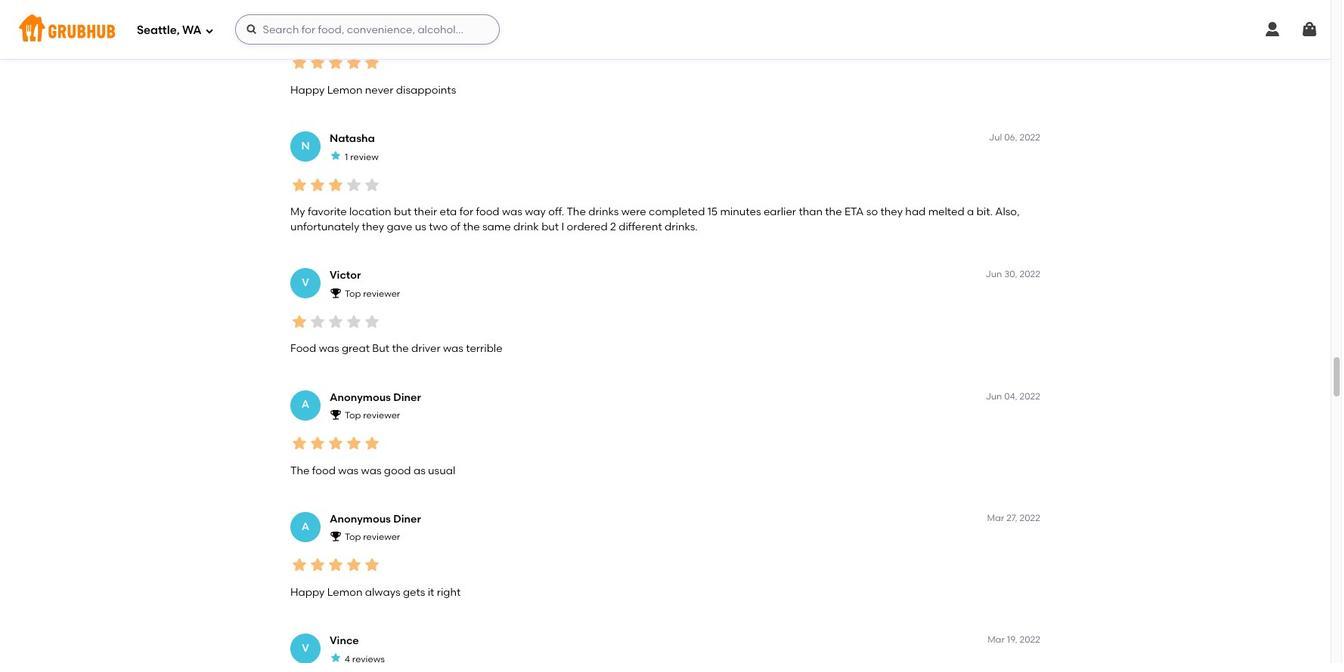 Task type: describe. For each thing, give the bounding box(es) containing it.
review
[[350, 152, 379, 162]]

27,
[[1007, 513, 1018, 524]]

unfortunately
[[290, 221, 359, 234]]

eta
[[845, 206, 864, 218]]

a for the food was was good as usual
[[302, 399, 309, 412]]

the food was was good as usual
[[290, 465, 455, 478]]

2
[[610, 221, 616, 234]]

drinks.
[[665, 221, 698, 234]]

2022 for food was great but the driver was terrible
[[1020, 270, 1040, 280]]

vince
[[330, 635, 359, 648]]

as
[[414, 465, 426, 478]]

wa
[[182, 23, 202, 37]]

Search for food, convenience, alcohol... search field
[[235, 14, 499, 45]]

drink
[[513, 221, 539, 234]]

top for great
[[345, 289, 361, 299]]

their
[[414, 206, 437, 218]]

anonymous for always
[[330, 513, 391, 526]]

jun for the food was was good as usual
[[986, 391, 1002, 402]]

0 horizontal spatial they
[[362, 221, 384, 234]]

of
[[450, 221, 461, 234]]

happy for happy lemon always gets it right
[[290, 587, 325, 599]]

food was great but the driver was terrible
[[290, 343, 503, 356]]

eta
[[440, 206, 457, 218]]

5 2022 from the top
[[1020, 635, 1040, 646]]

anonymous diner for was
[[330, 391, 421, 404]]

gets
[[403, 587, 425, 599]]

minutes
[[720, 206, 761, 218]]

1 horizontal spatial but
[[542, 221, 559, 234]]

happy lemon always gets it right
[[290, 587, 461, 599]]

mar 19, 2022
[[988, 635, 1040, 646]]

diner for it
[[393, 513, 421, 526]]

victor
[[330, 270, 361, 282]]

v for victor
[[302, 277, 309, 290]]

also,
[[995, 206, 1020, 218]]

top reviewer for was
[[345, 411, 400, 421]]

1 horizontal spatial they
[[880, 206, 903, 218]]

0 horizontal spatial food
[[312, 465, 336, 478]]

great
[[342, 343, 370, 356]]

top for never
[[345, 30, 361, 40]]

0 horizontal spatial the
[[290, 465, 310, 478]]

so
[[866, 206, 878, 218]]

it
[[428, 587, 434, 599]]

mar for vince
[[988, 635, 1005, 646]]

0 vertical spatial but
[[394, 206, 411, 218]]

location
[[349, 206, 391, 218]]

jul 06, 2022
[[989, 132, 1040, 143]]

way
[[525, 206, 546, 218]]

trophy icon image for great
[[330, 287, 342, 299]]

15
[[708, 206, 718, 218]]

seattle, wa
[[137, 23, 202, 37]]

food
[[290, 343, 316, 356]]

top reviewer for always
[[345, 533, 400, 543]]

my favorite location but their eta for food was way off. the drinks were completed 15 minutes earlier than the eta so they had melted a bit. also, unfortunately they gave us two of the same drink but i ordered 2 different drinks.
[[290, 206, 1020, 234]]

right
[[437, 587, 461, 599]]

gave
[[387, 221, 412, 234]]

main navigation navigation
[[0, 0, 1331, 59]]

top for was
[[345, 411, 361, 421]]

was inside "my favorite location but their eta for food was way off. the drinks were completed 15 minutes earlier than the eta so they had melted a bit. also, unfortunately they gave us two of the same drink but i ordered 2 different drinks."
[[502, 206, 522, 218]]



Task type: locate. For each thing, give the bounding box(es) containing it.
0 vertical spatial food
[[476, 206, 500, 218]]

the inside "my favorite location but their eta for food was way off. the drinks were completed 15 minutes earlier than the eta so they had melted a bit. also, unfortunately they gave us two of the same drink but i ordered 2 different drinks."
[[567, 206, 586, 218]]

reviewer for disappoints
[[363, 30, 400, 40]]

2 anonymous diner from the top
[[330, 391, 421, 404]]

disappoints
[[396, 84, 456, 97]]

2 jun from the top
[[986, 391, 1002, 402]]

same
[[482, 221, 511, 234]]

top reviewer for great
[[345, 289, 400, 299]]

3 a from the top
[[302, 521, 309, 534]]

1 vertical spatial food
[[312, 465, 336, 478]]

were
[[621, 206, 646, 218]]

mar for anonymous diner
[[987, 513, 1004, 524]]

1 vertical spatial happy
[[290, 587, 325, 599]]

2022
[[1020, 132, 1040, 143], [1020, 270, 1040, 280], [1020, 391, 1040, 402], [1020, 513, 1040, 524], [1020, 635, 1040, 646]]

completed
[[649, 206, 705, 218]]

trophy icon image
[[330, 28, 342, 40], [330, 287, 342, 299], [330, 409, 342, 421], [330, 531, 342, 543]]

1 horizontal spatial the
[[463, 221, 480, 234]]

two
[[429, 221, 448, 234]]

but
[[394, 206, 411, 218], [542, 221, 559, 234]]

3 trophy icon image from the top
[[330, 409, 342, 421]]

19,
[[1007, 635, 1018, 646]]

2 trophy icon image from the top
[[330, 287, 342, 299]]

was
[[502, 206, 522, 218], [319, 343, 339, 356], [443, 343, 463, 356], [338, 465, 359, 478], [361, 465, 381, 478]]

0 vertical spatial anonymous
[[330, 10, 391, 23]]

30,
[[1004, 270, 1018, 280]]

1 lemon from the top
[[327, 84, 363, 97]]

star icon image
[[290, 54, 309, 72], [309, 54, 327, 72], [327, 54, 345, 72], [345, 54, 363, 72], [363, 54, 381, 72], [330, 150, 342, 162], [290, 176, 309, 194], [309, 176, 327, 194], [327, 176, 345, 194], [345, 176, 363, 194], [363, 176, 381, 194], [290, 313, 309, 331], [309, 313, 327, 331], [327, 313, 345, 331], [345, 313, 363, 331], [363, 313, 381, 331], [290, 435, 309, 453], [309, 435, 327, 453], [327, 435, 345, 453], [345, 435, 363, 453], [363, 435, 381, 453], [290, 557, 309, 575], [309, 557, 327, 575], [327, 557, 345, 575], [345, 557, 363, 575], [363, 557, 381, 575], [330, 653, 342, 664]]

2 a from the top
[[302, 399, 309, 412]]

earlier
[[764, 206, 796, 218]]

anonymous diner up happy lemon never disappoints
[[330, 10, 421, 23]]

favorite
[[308, 206, 347, 218]]

good
[[384, 465, 411, 478]]

mar left 27,
[[987, 513, 1004, 524]]

had
[[905, 206, 926, 218]]

anonymous diner
[[330, 10, 421, 23], [330, 391, 421, 404], [330, 513, 421, 526]]

1 v from the top
[[302, 277, 309, 290]]

1 diner from the top
[[393, 10, 421, 23]]

mar
[[987, 513, 1004, 524], [988, 635, 1005, 646]]

1 reviewer from the top
[[363, 30, 400, 40]]

jun 04, 2022
[[986, 391, 1040, 402]]

3 reviewer from the top
[[363, 411, 400, 421]]

the left eta
[[825, 206, 842, 218]]

reviewer up the but
[[363, 289, 400, 299]]

anonymous down great
[[330, 391, 391, 404]]

2022 right 19,
[[1020, 635, 1040, 646]]

top reviewer up happy lemon never disappoints
[[345, 30, 400, 40]]

2 anonymous from the top
[[330, 391, 391, 404]]

trophy icon image for never
[[330, 28, 342, 40]]

3 anonymous diner from the top
[[330, 513, 421, 526]]

happy up n
[[290, 84, 325, 97]]

jun left 30,
[[986, 270, 1002, 280]]

usual
[[428, 465, 455, 478]]

happy lemon never disappoints
[[290, 84, 456, 97]]

than
[[799, 206, 823, 218]]

they
[[880, 206, 903, 218], [362, 221, 384, 234]]

bit.
[[977, 206, 993, 218]]

mar 27, 2022
[[987, 513, 1040, 524]]

1 vertical spatial they
[[362, 221, 384, 234]]

4 reviewer from the top
[[363, 533, 400, 543]]

3 2022 from the top
[[1020, 391, 1040, 402]]

jun
[[986, 270, 1002, 280], [986, 391, 1002, 402]]

they down location
[[362, 221, 384, 234]]

us
[[415, 221, 426, 234]]

1 anonymous diner from the top
[[330, 10, 421, 23]]

trophy icon image for always
[[330, 531, 342, 543]]

ordered
[[567, 221, 608, 234]]

1 vertical spatial jun
[[986, 391, 1002, 402]]

reviewer up the food was was good as usual
[[363, 411, 400, 421]]

anonymous diner for always
[[330, 513, 421, 526]]

1 horizontal spatial the
[[567, 206, 586, 218]]

lemon left always
[[327, 587, 363, 599]]

2022 for happy lemon always gets it right
[[1020, 513, 1040, 524]]

happy
[[290, 84, 325, 97], [290, 587, 325, 599]]

happy for happy lemon never disappoints
[[290, 84, 325, 97]]

drinks
[[588, 206, 619, 218]]

anonymous
[[330, 10, 391, 23], [330, 391, 391, 404], [330, 513, 391, 526]]

1 a from the top
[[302, 18, 309, 31]]

0 vertical spatial they
[[880, 206, 903, 218]]

1 vertical spatial mar
[[988, 635, 1005, 646]]

food
[[476, 206, 500, 218], [312, 465, 336, 478]]

off.
[[548, 206, 564, 218]]

food left good
[[312, 465, 336, 478]]

0 vertical spatial v
[[302, 277, 309, 290]]

1 2022 from the top
[[1020, 132, 1040, 143]]

top up happy lemon always gets it right
[[345, 533, 361, 543]]

1
[[345, 152, 348, 162]]

reviewer up always
[[363, 533, 400, 543]]

0 vertical spatial anonymous diner
[[330, 10, 421, 23]]

2 v from the top
[[302, 643, 309, 655]]

my
[[290, 206, 305, 218]]

0 vertical spatial mar
[[987, 513, 1004, 524]]

they right so
[[880, 206, 903, 218]]

0 vertical spatial the
[[567, 206, 586, 218]]

different
[[619, 221, 662, 234]]

2022 for my favorite location but their eta for food was way off. the drinks were completed 15 minutes earlier than the eta so they had melted a bit. also, unfortunately they gave us two of the same drink but i ordered 2 different drinks.
[[1020, 132, 1040, 143]]

04,
[[1004, 391, 1018, 402]]

reviewer for was
[[363, 411, 400, 421]]

1 vertical spatial but
[[542, 221, 559, 234]]

trophy icon image up the food was was good as usual
[[330, 409, 342, 421]]

1 top reviewer from the top
[[345, 30, 400, 40]]

2 2022 from the top
[[1020, 270, 1040, 280]]

2 vertical spatial anonymous
[[330, 513, 391, 526]]

2022 right 04, on the right of the page
[[1020, 391, 1040, 402]]

0 vertical spatial the
[[825, 206, 842, 218]]

v
[[302, 277, 309, 290], [302, 643, 309, 655]]

top
[[345, 30, 361, 40], [345, 289, 361, 299], [345, 411, 361, 421], [345, 533, 361, 543]]

anonymous up happy lemon never disappoints
[[330, 10, 391, 23]]

reviewer for gets
[[363, 533, 400, 543]]

lemon for never
[[327, 84, 363, 97]]

3 anonymous from the top
[[330, 513, 391, 526]]

diner for good
[[393, 391, 421, 404]]

2022 right 06,
[[1020, 132, 1040, 143]]

the right of
[[463, 221, 480, 234]]

1 vertical spatial anonymous
[[330, 391, 391, 404]]

mar left 19,
[[988, 635, 1005, 646]]

4 trophy icon image from the top
[[330, 531, 342, 543]]

anonymous for was
[[330, 391, 391, 404]]

1 trophy icon image from the top
[[330, 28, 342, 40]]

4 top reviewer from the top
[[345, 533, 400, 543]]

jun left 04, on the right of the page
[[986, 391, 1002, 402]]

jun 30, 2022
[[986, 270, 1040, 280]]

happy left always
[[290, 587, 325, 599]]

always
[[365, 587, 400, 599]]

1 review
[[345, 152, 379, 162]]

trophy icon image down victor
[[330, 287, 342, 299]]

2 top from the top
[[345, 289, 361, 299]]

1 horizontal spatial food
[[476, 206, 500, 218]]

2022 right 27,
[[1020, 513, 1040, 524]]

trophy icon image up happy lemon never disappoints
[[330, 28, 342, 40]]

trophy icon image up happy lemon always gets it right
[[330, 531, 342, 543]]

06,
[[1004, 132, 1018, 143]]

1 vertical spatial the
[[463, 221, 480, 234]]

lemon for always
[[327, 587, 363, 599]]

top reviewer
[[345, 30, 400, 40], [345, 289, 400, 299], [345, 411, 400, 421], [345, 533, 400, 543]]

0 horizontal spatial but
[[394, 206, 411, 218]]

v left vince
[[302, 643, 309, 655]]

melted
[[928, 206, 965, 218]]

reviewer
[[363, 30, 400, 40], [363, 289, 400, 299], [363, 411, 400, 421], [363, 533, 400, 543]]

diner
[[393, 10, 421, 23], [393, 391, 421, 404], [393, 513, 421, 526]]

n
[[301, 140, 310, 153]]

1 vertical spatial diner
[[393, 391, 421, 404]]

4 2022 from the top
[[1020, 513, 1040, 524]]

but left i
[[542, 221, 559, 234]]

food up same
[[476, 206, 500, 218]]

a for happy lemon always gets it right
[[302, 521, 309, 534]]

2022 right 30,
[[1020, 270, 1040, 280]]

2 diner from the top
[[393, 391, 421, 404]]

jul
[[989, 132, 1002, 143]]

top for always
[[345, 533, 361, 543]]

reviewer for but
[[363, 289, 400, 299]]

top reviewer up the food was was good as usual
[[345, 411, 400, 421]]

natasha
[[330, 132, 375, 145]]

jun for food was great but the driver was terrible
[[986, 270, 1002, 280]]

reviewer up never
[[363, 30, 400, 40]]

top reviewer up happy lemon always gets it right
[[345, 533, 400, 543]]

a for happy lemon never disappoints
[[302, 18, 309, 31]]

2 vertical spatial diner
[[393, 513, 421, 526]]

2 vertical spatial anonymous diner
[[330, 513, 421, 526]]

4 top from the top
[[345, 533, 361, 543]]

never
[[365, 84, 394, 97]]

trophy icon image for was
[[330, 409, 342, 421]]

the
[[567, 206, 586, 218], [290, 465, 310, 478]]

a
[[967, 206, 974, 218]]

the right the but
[[392, 343, 409, 356]]

v left victor
[[302, 277, 309, 290]]

1 vertical spatial anonymous diner
[[330, 391, 421, 404]]

3 top from the top
[[345, 411, 361, 421]]

1 jun from the top
[[986, 270, 1002, 280]]

anonymous diner down the but
[[330, 391, 421, 404]]

2 reviewer from the top
[[363, 289, 400, 299]]

1 top from the top
[[345, 30, 361, 40]]

driver
[[411, 343, 441, 356]]

2022 for the food was was good as usual
[[1020, 391, 1040, 402]]

2 vertical spatial the
[[392, 343, 409, 356]]

anonymous down the food was was good as usual
[[330, 513, 391, 526]]

seattle,
[[137, 23, 180, 37]]

top down victor
[[345, 289, 361, 299]]

1 vertical spatial the
[[290, 465, 310, 478]]

svg image
[[1264, 20, 1282, 39], [1301, 20, 1319, 39], [245, 23, 258, 36], [205, 26, 214, 35]]

anonymous diner down the food was was good as usual
[[330, 513, 421, 526]]

but
[[372, 343, 390, 356]]

0 vertical spatial jun
[[986, 270, 1002, 280]]

i
[[561, 221, 564, 234]]

but up gave
[[394, 206, 411, 218]]

for
[[459, 206, 473, 218]]

terrible
[[466, 343, 503, 356]]

2 vertical spatial a
[[302, 521, 309, 534]]

1 happy from the top
[[290, 84, 325, 97]]

lemon
[[327, 84, 363, 97], [327, 587, 363, 599]]

0 vertical spatial diner
[[393, 10, 421, 23]]

0 horizontal spatial the
[[392, 343, 409, 356]]

0 vertical spatial lemon
[[327, 84, 363, 97]]

2 lemon from the top
[[327, 587, 363, 599]]

0 vertical spatial a
[[302, 18, 309, 31]]

3 top reviewer from the top
[[345, 411, 400, 421]]

top reviewer for never
[[345, 30, 400, 40]]

the
[[825, 206, 842, 218], [463, 221, 480, 234], [392, 343, 409, 356]]

v for vince
[[302, 643, 309, 655]]

1 vertical spatial lemon
[[327, 587, 363, 599]]

lemon left never
[[327, 84, 363, 97]]

a
[[302, 18, 309, 31], [302, 399, 309, 412], [302, 521, 309, 534]]

0 vertical spatial happy
[[290, 84, 325, 97]]

top up the food was was good as usual
[[345, 411, 361, 421]]

1 anonymous from the top
[[330, 10, 391, 23]]

food inside "my favorite location but their eta for food was way off. the drinks were completed 15 minutes earlier than the eta so they had melted a bit. also, unfortunately they gave us two of the same drink but i ordered 2 different drinks."
[[476, 206, 500, 218]]

top reviewer down victor
[[345, 289, 400, 299]]

3 diner from the top
[[393, 513, 421, 526]]

2 horizontal spatial the
[[825, 206, 842, 218]]

top up happy lemon never disappoints
[[345, 30, 361, 40]]

2 happy from the top
[[290, 587, 325, 599]]

2 top reviewer from the top
[[345, 289, 400, 299]]

1 vertical spatial v
[[302, 643, 309, 655]]

1 vertical spatial a
[[302, 399, 309, 412]]



Task type: vqa. For each thing, say whether or not it's contained in the screenshot.
the middle the and
no



